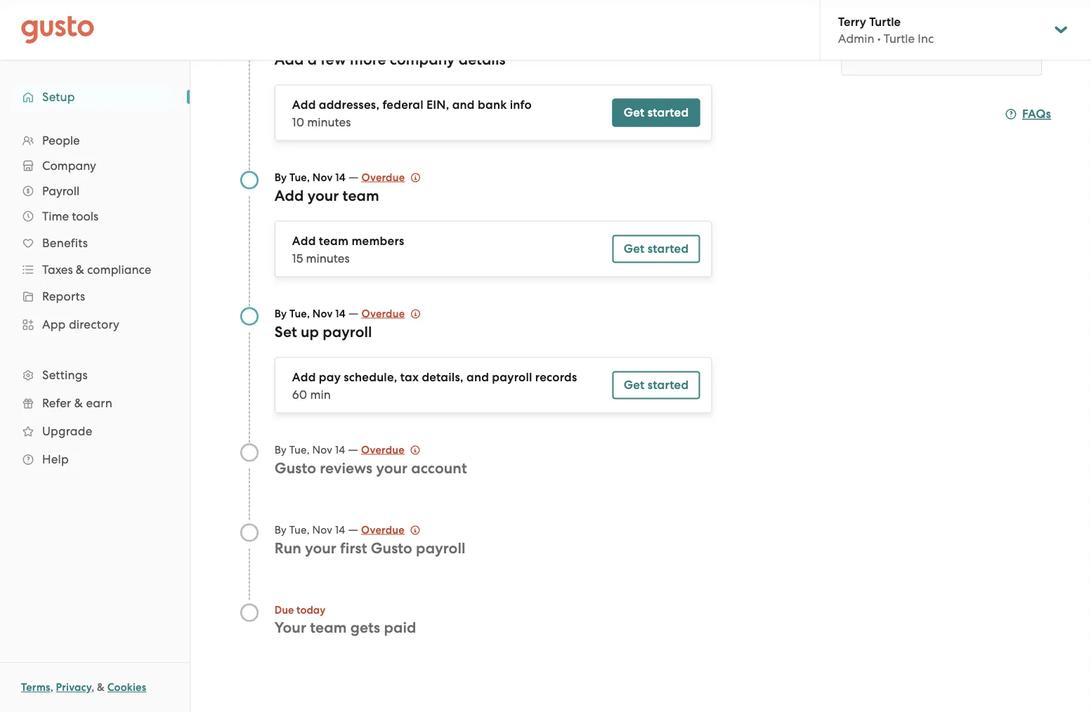 Task type: locate. For each thing, give the bounding box(es) containing it.
2 vertical spatial your
[[305, 540, 337, 558]]

2 — from the top
[[348, 306, 359, 321]]

pay
[[319, 371, 341, 385]]

2 vertical spatial get started
[[624, 379, 689, 393]]

overdue button up tax
[[362, 306, 421, 323]]

by tue, nov 14 — up run
[[275, 523, 361, 537]]

— up first
[[348, 523, 358, 537]]

your right run
[[305, 540, 337, 558]]

&
[[76, 263, 84, 277], [74, 396, 83, 411], [97, 682, 105, 695]]

2 nov from the top
[[313, 308, 333, 321]]

1 vertical spatial your
[[376, 460, 408, 478]]

add your team
[[275, 187, 380, 205]]

0 vertical spatial circle blank image
[[240, 444, 259, 463]]

3 get started from the top
[[624, 379, 689, 393]]

1 vertical spatial and
[[467, 371, 489, 385]]

1 vertical spatial gusto
[[371, 540, 413, 558]]

by for run your first gusto payroll
[[275, 524, 287, 537]]

a
[[308, 51, 317, 69]]

3 started from the top
[[648, 379, 689, 393]]

nov for run
[[312, 524, 333, 537]]

0 vertical spatial your
[[308, 187, 339, 205]]

overdue button for your
[[361, 442, 420, 459]]

terry turtle admin • turtle inc
[[839, 14, 934, 46]]

by tue, nov 14 — up "reviews"
[[275, 443, 361, 457]]

nov up "reviews"
[[312, 444, 333, 457]]

get started
[[624, 106, 689, 120], [624, 242, 689, 257], [624, 379, 689, 393]]

by
[[275, 172, 287, 184], [275, 308, 287, 321], [275, 444, 287, 457], [275, 524, 287, 537]]

0 horizontal spatial ,
[[50, 682, 53, 695]]

1 overdue button from the top
[[362, 169, 421, 186]]

3 nov from the top
[[312, 444, 333, 457]]

team left members
[[319, 234, 349, 249]]

started for set up payroll
[[648, 379, 689, 393]]

14 up "reviews"
[[335, 444, 345, 457]]

2 overdue from the top
[[362, 308, 405, 321]]

— up "reviews"
[[348, 443, 358, 457]]

overdue up the set up payroll
[[362, 308, 405, 321]]

benefits link
[[14, 231, 176, 256]]

add pay schedule, tax details, and payroll records 60 min
[[292, 371, 577, 402]]

team
[[343, 187, 380, 205], [319, 234, 349, 249], [310, 620, 347, 637]]

0 vertical spatial get
[[624, 106, 645, 120]]

3 by from the top
[[275, 444, 287, 457]]

payroll
[[323, 324, 372, 341], [492, 371, 533, 385], [416, 540, 466, 558]]

& left cookies
[[97, 682, 105, 695]]

0 vertical spatial get started button
[[613, 99, 700, 127]]

nov for gusto
[[312, 444, 333, 457]]

privacy
[[56, 682, 92, 695]]

minutes
[[307, 115, 351, 129], [306, 252, 350, 266]]

, left privacy link
[[50, 682, 53, 695]]

your
[[308, 187, 339, 205], [376, 460, 408, 478], [305, 540, 337, 558]]

by for add your team
[[275, 172, 287, 184]]

1 vertical spatial &
[[74, 396, 83, 411]]

& inside dropdown button
[[76, 263, 84, 277]]

and inside add pay schedule, tax details, and payroll records 60 min
[[467, 371, 489, 385]]

tue, for set
[[290, 308, 310, 321]]

4 overdue from the top
[[361, 524, 405, 537]]

14
[[336, 172, 346, 184], [336, 308, 346, 321], [335, 444, 345, 457], [335, 524, 345, 537]]

1 horizontal spatial payroll
[[416, 540, 466, 558]]

overdue up run your first gusto payroll
[[361, 524, 405, 537]]

by for gusto reviews your account
[[275, 444, 287, 457]]

2 overdue button from the top
[[362, 306, 421, 323]]

1 vertical spatial get
[[624, 242, 645, 257]]

add
[[275, 51, 304, 69], [292, 98, 316, 112], [275, 187, 304, 205], [292, 234, 316, 249], [292, 371, 316, 385]]

1 circle blank image from the top
[[240, 444, 259, 463]]

add inside add pay schedule, tax details, and payroll records 60 min
[[292, 371, 316, 385]]

paid
[[384, 620, 417, 637]]

nov up add your team
[[313, 172, 333, 184]]

due
[[275, 605, 294, 617]]

1 horizontal spatial ,
[[92, 682, 94, 695]]

overdue up add your team
[[362, 172, 405, 184]]

get
[[624, 106, 645, 120], [624, 242, 645, 257], [624, 379, 645, 393]]

1 get started button from the top
[[613, 99, 700, 127]]

1 vertical spatial get started
[[624, 242, 689, 257]]

2 horizontal spatial payroll
[[492, 371, 533, 385]]

get for set up payroll
[[624, 379, 645, 393]]

0 vertical spatial minutes
[[307, 115, 351, 129]]

& for earn
[[74, 396, 83, 411]]

1 vertical spatial get started button
[[613, 235, 700, 264]]

team inside "due today your team gets paid"
[[310, 620, 347, 637]]

circle blank image for due today
[[240, 604, 259, 624]]

2 vertical spatial started
[[648, 379, 689, 393]]

gusto
[[275, 460, 316, 478], [371, 540, 413, 558]]

your up add team members 15 minutes
[[308, 187, 339, 205]]

settings
[[42, 368, 88, 382]]

2 started from the top
[[648, 242, 689, 257]]

overdue button for team
[[362, 169, 421, 186]]

by tue, nov 14 —
[[275, 170, 362, 184], [275, 306, 362, 321], [275, 443, 361, 457], [275, 523, 361, 537]]

gusto reviews your account
[[275, 460, 467, 478]]

14 up first
[[335, 524, 345, 537]]

& left 'earn'
[[74, 396, 83, 411]]

gusto right first
[[371, 540, 413, 558]]

1 get from the top
[[624, 106, 645, 120]]

14 up add your team
[[336, 172, 346, 184]]

time tools
[[42, 209, 99, 224]]

tools
[[72, 209, 99, 224]]

3 get from the top
[[624, 379, 645, 393]]

0 vertical spatial payroll
[[323, 324, 372, 341]]

nov for add
[[313, 172, 333, 184]]

due today your team gets paid
[[275, 605, 417, 637]]

overdue button up run your first gusto payroll
[[361, 522, 420, 539]]

0 vertical spatial get started
[[624, 106, 689, 120]]

4 — from the top
[[348, 523, 358, 537]]

4 by from the top
[[275, 524, 287, 537]]

started for add your team
[[648, 242, 689, 257]]

add for add a few more company details
[[275, 51, 304, 69]]

privacy link
[[56, 682, 92, 695]]

3 overdue button from the top
[[361, 442, 420, 459]]

3 overdue from the top
[[361, 444, 405, 457]]

add for add pay schedule, tax details, and payroll records 60 min
[[292, 371, 316, 385]]

overdue up gusto reviews your account
[[361, 444, 405, 457]]

terms
[[21, 682, 50, 695]]

— up add your team
[[348, 170, 359, 184]]

overdue button for payroll
[[362, 306, 421, 323]]

turtle up •
[[870, 14, 901, 29]]

tue, up up
[[290, 308, 310, 321]]

tue,
[[290, 172, 310, 184], [290, 308, 310, 321], [289, 444, 310, 457], [289, 524, 310, 537]]

nov up run your first gusto payroll
[[312, 524, 333, 537]]

1 by tue, nov 14 — from the top
[[275, 170, 362, 184]]

1 by from the top
[[275, 172, 287, 184]]

get started for team
[[624, 242, 689, 257]]

1 nov from the top
[[313, 172, 333, 184]]

1 vertical spatial turtle
[[884, 31, 915, 46]]

nov for set
[[313, 308, 333, 321]]

records
[[536, 371, 577, 385]]

0 vertical spatial started
[[648, 106, 689, 120]]

2 get from the top
[[624, 242, 645, 257]]

add a few more company details
[[275, 51, 506, 69]]

1 get started from the top
[[624, 106, 689, 120]]

by tue, nov 14 — for add
[[275, 170, 362, 184]]

overdue button for first
[[361, 522, 420, 539]]

gusto left "reviews"
[[275, 460, 316, 478]]

get started button
[[613, 99, 700, 127], [613, 235, 700, 264], [613, 372, 700, 400]]

add addresses, federal ein, and bank info 10 minutes
[[292, 98, 532, 129]]

2 by tue, nov 14 — from the top
[[275, 306, 362, 321]]

tue, up run
[[289, 524, 310, 537]]

first
[[340, 540, 367, 558]]

—
[[348, 170, 359, 184], [348, 306, 359, 321], [348, 443, 358, 457], [348, 523, 358, 537]]

get for add your team
[[624, 242, 645, 257]]

tax
[[401, 371, 419, 385]]

and right ein,
[[452, 98, 475, 112]]

your right "reviews"
[[376, 460, 408, 478]]

0 vertical spatial gusto
[[275, 460, 316, 478]]

4 overdue button from the top
[[361, 522, 420, 539]]

add inside add addresses, federal ein, and bank info 10 minutes
[[292, 98, 316, 112]]

& right taxes
[[76, 263, 84, 277]]

2 get started from the top
[[624, 242, 689, 257]]

overdue for first
[[361, 524, 405, 537]]

2 circle blank image from the top
[[240, 604, 259, 624]]

circle blank image
[[240, 444, 259, 463], [240, 604, 259, 624]]

0 vertical spatial and
[[452, 98, 475, 112]]

details
[[459, 51, 506, 69]]

inc
[[918, 31, 934, 46]]

minutes down 'addresses,'
[[307, 115, 351, 129]]

and inside add addresses, federal ein, and bank info 10 minutes
[[452, 98, 475, 112]]

overdue button
[[362, 169, 421, 186], [362, 306, 421, 323], [361, 442, 420, 459], [361, 522, 420, 539]]

by tue, nov 14 — for gusto
[[275, 443, 361, 457]]

1 vertical spatial team
[[319, 234, 349, 249]]

0 horizontal spatial payroll
[[323, 324, 372, 341]]

2 get started button from the top
[[613, 235, 700, 264]]

team up members
[[343, 187, 380, 205]]

minutes inside add team members 15 minutes
[[306, 252, 350, 266]]

payroll inside add pay schedule, tax details, and payroll records 60 min
[[492, 371, 533, 385]]

•
[[878, 31, 881, 46]]

payroll
[[42, 184, 80, 198]]

3 by tue, nov 14 — from the top
[[275, 443, 361, 457]]

turtle
[[870, 14, 901, 29], [884, 31, 915, 46]]

nov up the set up payroll
[[313, 308, 333, 321]]

,
[[50, 682, 53, 695], [92, 682, 94, 695]]

terry
[[839, 14, 867, 29]]

4 by tue, nov 14 — from the top
[[275, 523, 361, 537]]

company button
[[14, 153, 176, 179]]

14 for your
[[335, 444, 345, 457]]

— for first
[[348, 523, 358, 537]]

— up the set up payroll
[[348, 306, 359, 321]]

2 vertical spatial get started button
[[613, 372, 700, 400]]

3 — from the top
[[348, 443, 358, 457]]

2 vertical spatial payroll
[[416, 540, 466, 558]]

tue, up add your team
[[290, 172, 310, 184]]

2 by from the top
[[275, 308, 287, 321]]

team down today
[[310, 620, 347, 637]]

1 — from the top
[[348, 170, 359, 184]]

add team members 15 minutes
[[292, 234, 405, 266]]

tue, down 60 in the left of the page
[[289, 444, 310, 457]]

, left cookies
[[92, 682, 94, 695]]

reviews
[[320, 460, 373, 478]]

and right details,
[[467, 371, 489, 385]]

by tue, nov 14 — up the set up payroll
[[275, 306, 362, 321]]

minutes right 15 at the top of the page
[[306, 252, 350, 266]]

company
[[390, 51, 455, 69]]

set
[[275, 324, 297, 341]]

home image
[[21, 16, 94, 44]]

1 vertical spatial started
[[648, 242, 689, 257]]

list
[[0, 128, 190, 474]]

overdue button up members
[[362, 169, 421, 186]]

benefits
[[42, 236, 88, 250]]

get started button for set up payroll
[[613, 372, 700, 400]]

get started button for add your team
[[613, 235, 700, 264]]

time tools button
[[14, 204, 176, 229]]

by tue, nov 14 — up add your team
[[275, 170, 362, 184]]

3 get started button from the top
[[613, 372, 700, 400]]

2 vertical spatial team
[[310, 620, 347, 637]]

app directory
[[42, 318, 120, 332]]

cookies button
[[107, 680, 146, 697]]

1 overdue from the top
[[362, 172, 405, 184]]

1 vertical spatial payroll
[[492, 371, 533, 385]]

0 vertical spatial &
[[76, 263, 84, 277]]

add for add your team
[[275, 187, 304, 205]]

— for your
[[348, 443, 358, 457]]

4 nov from the top
[[312, 524, 333, 537]]

1 vertical spatial circle blank image
[[240, 604, 259, 624]]

1 vertical spatial minutes
[[306, 252, 350, 266]]

add inside add team members 15 minutes
[[292, 234, 316, 249]]

turtle right •
[[884, 31, 915, 46]]

14 up the set up payroll
[[336, 308, 346, 321]]

2 vertical spatial get
[[624, 379, 645, 393]]

overdue button up gusto reviews your account
[[361, 442, 420, 459]]

app
[[42, 318, 66, 332]]



Task type: describe. For each thing, give the bounding box(es) containing it.
your for first
[[305, 540, 337, 558]]

schedule,
[[344, 371, 398, 385]]

& for compliance
[[76, 263, 84, 277]]

time
[[42, 209, 69, 224]]

run your first gusto payroll
[[275, 540, 466, 558]]

circle blank image
[[240, 524, 259, 543]]

app directory link
[[14, 312, 176, 337]]

tue, for gusto
[[289, 444, 310, 457]]

0 vertical spatial team
[[343, 187, 380, 205]]

refer & earn
[[42, 396, 112, 411]]

members
[[352, 234, 405, 249]]

help link
[[14, 447, 176, 472]]

min
[[310, 388, 331, 402]]

admin
[[839, 31, 875, 46]]

refer & earn link
[[14, 391, 176, 416]]

0 horizontal spatial gusto
[[275, 460, 316, 478]]

taxes
[[42, 263, 73, 277]]

add for add team members 15 minutes
[[292, 234, 316, 249]]

terms , privacy , & cookies
[[21, 682, 146, 695]]

info
[[510, 98, 532, 112]]

— for team
[[348, 170, 359, 184]]

overdue for payroll
[[362, 308, 405, 321]]

refer
[[42, 396, 71, 411]]

people button
[[14, 128, 176, 153]]

directory
[[69, 318, 120, 332]]

get started for payroll
[[624, 379, 689, 393]]

ein,
[[427, 98, 449, 112]]

14 for first
[[335, 524, 345, 537]]

reports
[[42, 290, 85, 304]]

10
[[292, 115, 304, 129]]

terms link
[[21, 682, 50, 695]]

upgrade link
[[14, 419, 176, 444]]

people
[[42, 134, 80, 148]]

tue, for add
[[290, 172, 310, 184]]

federal
[[383, 98, 424, 112]]

by tue, nov 14 — for set
[[275, 306, 362, 321]]

company
[[42, 159, 96, 173]]

upgrade
[[42, 425, 92, 439]]

earn
[[86, 396, 112, 411]]

few
[[321, 51, 346, 69]]

details,
[[422, 371, 464, 385]]

14 for team
[[336, 172, 346, 184]]

taxes & compliance
[[42, 263, 151, 277]]

tue, for run
[[289, 524, 310, 537]]

compliance
[[87, 263, 151, 277]]

1 , from the left
[[50, 682, 53, 695]]

gusto navigation element
[[0, 60, 190, 496]]

— for payroll
[[348, 306, 359, 321]]

bank
[[478, 98, 507, 112]]

addresses,
[[319, 98, 380, 112]]

your for team
[[308, 187, 339, 205]]

reports link
[[14, 284, 176, 309]]

up
[[301, 324, 319, 341]]

today
[[297, 605, 326, 617]]

setup
[[42, 90, 75, 104]]

overdue for team
[[362, 172, 405, 184]]

1 started from the top
[[648, 106, 689, 120]]

60
[[292, 388, 307, 402]]

taxes & compliance button
[[14, 257, 176, 283]]

by for set up payroll
[[275, 308, 287, 321]]

your
[[275, 620, 307, 637]]

team inside add team members 15 minutes
[[319, 234, 349, 249]]

14 for payroll
[[336, 308, 346, 321]]

2 vertical spatial &
[[97, 682, 105, 695]]

by tue, nov 14 — for run
[[275, 523, 361, 537]]

faqs
[[1023, 107, 1052, 121]]

2 , from the left
[[92, 682, 94, 695]]

faqs button
[[1006, 106, 1052, 123]]

account
[[411, 460, 467, 478]]

15
[[292, 252, 303, 266]]

cookies
[[107, 682, 146, 695]]

gets
[[351, 620, 381, 637]]

0 vertical spatial turtle
[[870, 14, 901, 29]]

set up payroll
[[275, 324, 372, 341]]

settings link
[[14, 363, 176, 388]]

setup link
[[14, 84, 176, 110]]

minutes inside add addresses, federal ein, and bank info 10 minutes
[[307, 115, 351, 129]]

help
[[42, 453, 69, 467]]

overdue for your
[[361, 444, 405, 457]]

list containing people
[[0, 128, 190, 474]]

payroll button
[[14, 179, 176, 204]]

more
[[350, 51, 386, 69]]

circle blank image for by
[[240, 444, 259, 463]]

add for add addresses, federal ein, and bank info 10 minutes
[[292, 98, 316, 112]]

run
[[275, 540, 302, 558]]

1 horizontal spatial gusto
[[371, 540, 413, 558]]



Task type: vqa. For each thing, say whether or not it's contained in the screenshot.
— for payroll
yes



